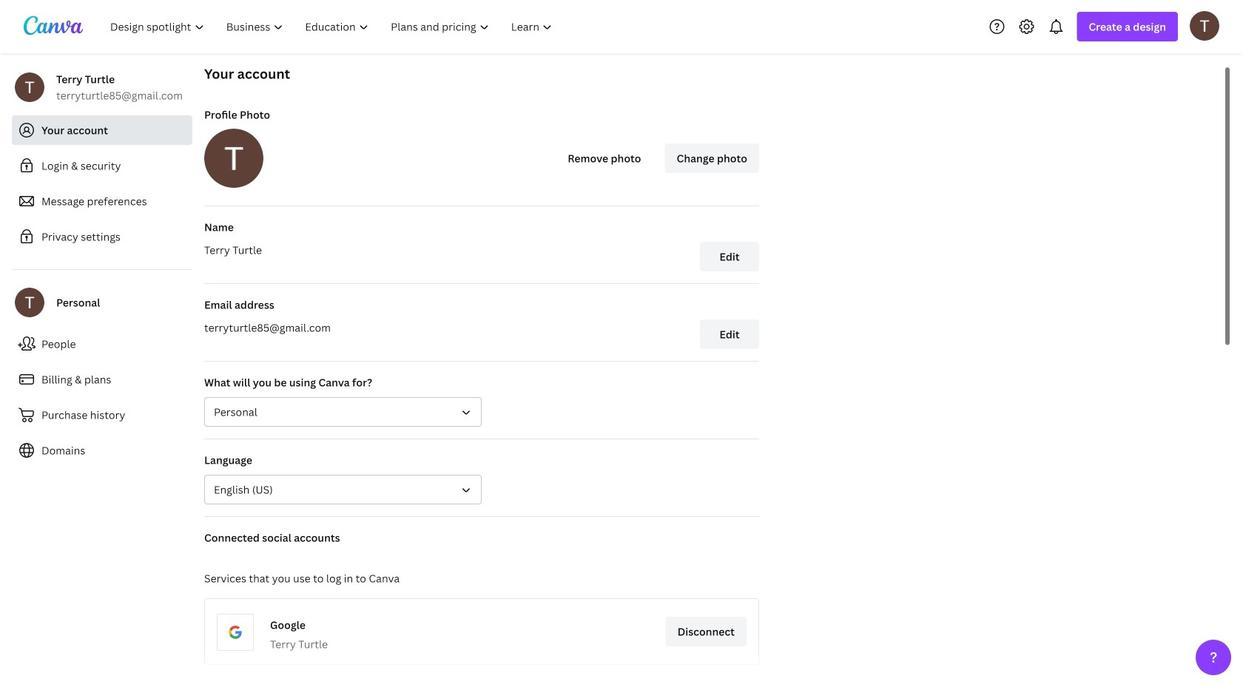 Task type: locate. For each thing, give the bounding box(es) containing it.
Language: English (US) button
[[204, 475, 482, 505]]

top level navigation element
[[101, 12, 565, 41]]

None button
[[204, 397, 482, 427]]



Task type: vqa. For each thing, say whether or not it's contained in the screenshot.
"Language: English (US)" button
yes



Task type: describe. For each thing, give the bounding box(es) containing it.
terry turtle image
[[1190, 11, 1220, 41]]



